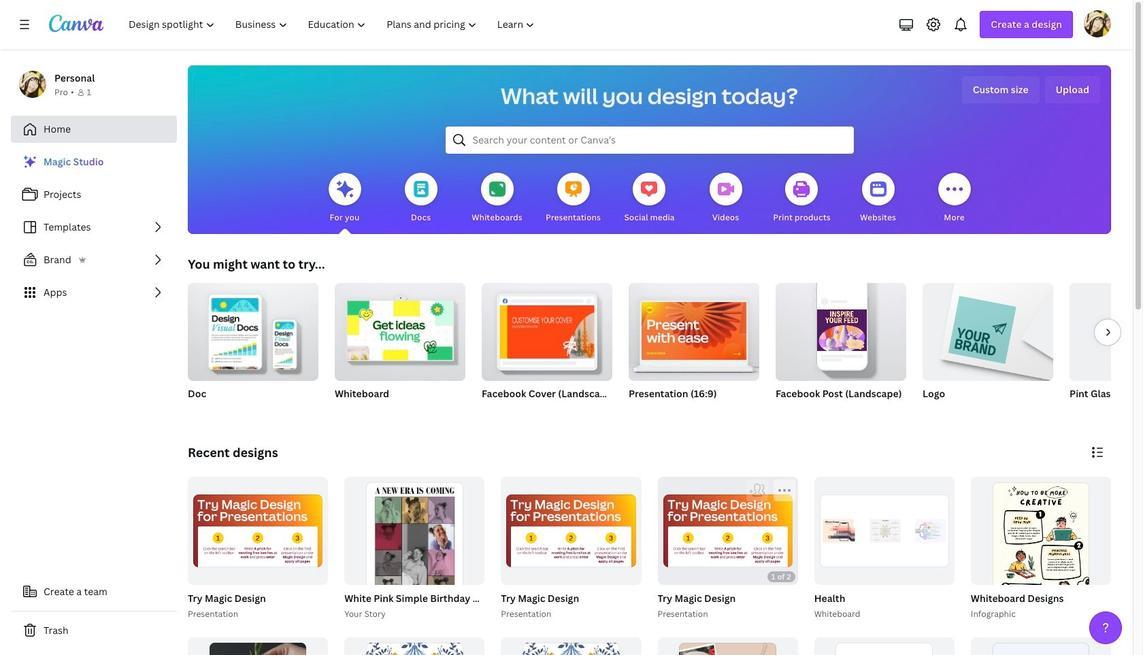Task type: locate. For each thing, give the bounding box(es) containing it.
None search field
[[445, 127, 854, 154]]

top level navigation element
[[120, 11, 547, 38]]

group
[[188, 278, 319, 418], [188, 278, 319, 381], [629, 278, 760, 418], [629, 278, 760, 381], [776, 278, 907, 418], [776, 278, 907, 381], [923, 278, 1054, 418], [923, 278, 1054, 381], [335, 283, 466, 418], [335, 283, 466, 381], [482, 283, 613, 418], [1070, 283, 1143, 418], [1070, 283, 1143, 381], [185, 477, 328, 621], [188, 477, 328, 585], [342, 477, 621, 655], [344, 477, 485, 655], [498, 477, 641, 621], [501, 477, 641, 585], [655, 477, 798, 621], [658, 477, 798, 585], [812, 477, 955, 621], [814, 477, 955, 585], [968, 477, 1111, 655], [971, 477, 1111, 655], [188, 637, 328, 655], [344, 637, 485, 655], [501, 637, 641, 655], [658, 637, 798, 655], [814, 637, 955, 655], [971, 637, 1111, 655]]

list
[[11, 148, 177, 306]]

Search search field
[[473, 127, 827, 153]]



Task type: describe. For each thing, give the bounding box(es) containing it.
stephanie aranda image
[[1084, 10, 1111, 37]]



Task type: vqa. For each thing, say whether or not it's contained in the screenshot.
top and
no



